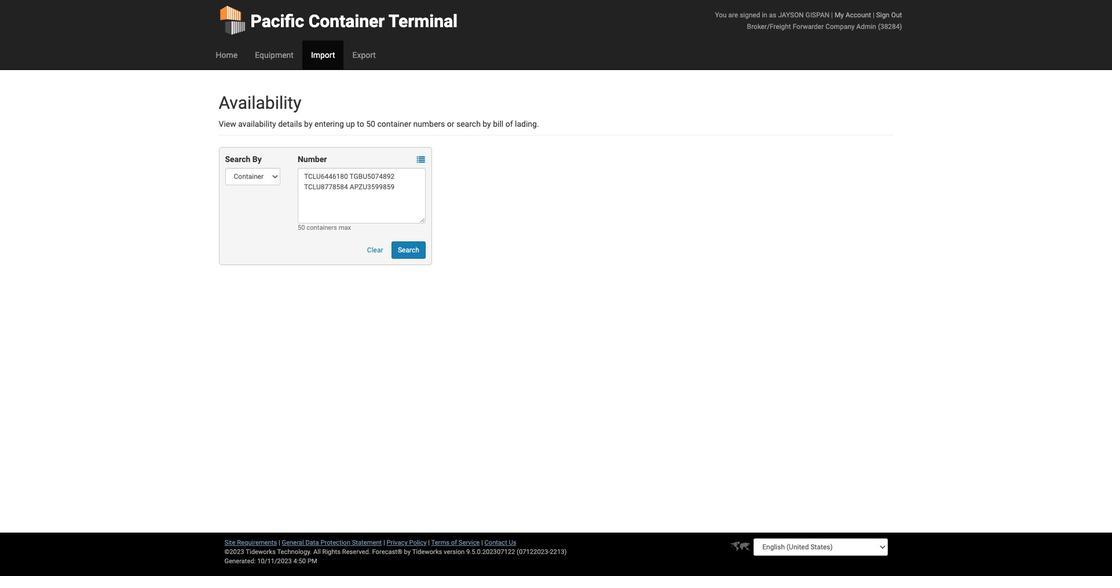 Task type: locate. For each thing, give the bounding box(es) containing it.
out
[[892, 11, 903, 19]]

terms
[[432, 540, 450, 547]]

version
[[444, 549, 465, 556]]

50
[[366, 119, 376, 129], [298, 224, 305, 232]]

privacy
[[387, 540, 408, 547]]

by down privacy policy link
[[404, 549, 411, 556]]

0 horizontal spatial search
[[225, 155, 251, 164]]

| left "general" on the left bottom of the page
[[279, 540, 280, 547]]

signed
[[740, 11, 761, 19]]

by
[[304, 119, 313, 129], [483, 119, 491, 129], [404, 549, 411, 556]]

max
[[339, 224, 351, 232]]

of right the bill
[[506, 119, 513, 129]]

search
[[457, 119, 481, 129]]

pacific container terminal link
[[219, 0, 458, 41]]

of inside site requirements | general data protection statement | privacy policy | terms of service | contact us ©2023 tideworks technology. all rights reserved. forecast® by tideworks version 9.5.0.202307122 (07122023-2213) generated: 10/11/2023 4:50 pm
[[451, 540, 457, 547]]

us
[[509, 540, 517, 547]]

(07122023-
[[517, 549, 550, 556]]

search inside button
[[398, 246, 419, 254]]

or
[[447, 119, 455, 129]]

terms of service link
[[432, 540, 480, 547]]

0 horizontal spatial 50
[[298, 224, 305, 232]]

import
[[311, 50, 335, 60]]

of up version
[[451, 540, 457, 547]]

general
[[282, 540, 304, 547]]

company
[[826, 23, 855, 31]]

2 horizontal spatial by
[[483, 119, 491, 129]]

1 vertical spatial search
[[398, 246, 419, 254]]

home
[[216, 50, 238, 60]]

1 vertical spatial of
[[451, 540, 457, 547]]

my
[[835, 11, 844, 19]]

all
[[314, 549, 321, 556]]

clear
[[367, 246, 383, 254]]

search left the by
[[225, 155, 251, 164]]

|
[[832, 11, 833, 19], [873, 11, 875, 19], [279, 540, 280, 547], [384, 540, 385, 547], [428, 540, 430, 547], [482, 540, 483, 547]]

site requirements link
[[225, 540, 277, 547]]

broker/freight
[[748, 23, 792, 31]]

0 vertical spatial search
[[225, 155, 251, 164]]

data
[[306, 540, 319, 547]]

contact us link
[[485, 540, 517, 547]]

pm
[[308, 558, 317, 566]]

show list image
[[417, 156, 425, 164]]

| up forecast®
[[384, 540, 385, 547]]

by right details
[[304, 119, 313, 129]]

| left my
[[832, 11, 833, 19]]

view
[[219, 119, 236, 129]]

container
[[309, 11, 385, 31]]

technology.
[[277, 549, 312, 556]]

service
[[459, 540, 480, 547]]

account
[[846, 11, 872, 19]]

sign
[[877, 11, 890, 19]]

4:50
[[294, 558, 306, 566]]

search right clear on the top left of the page
[[398, 246, 419, 254]]

to
[[357, 119, 364, 129]]

sign out link
[[877, 11, 903, 19]]

0 horizontal spatial by
[[304, 119, 313, 129]]

general data protection statement link
[[282, 540, 382, 547]]

forwarder
[[793, 23, 824, 31]]

50 left containers
[[298, 224, 305, 232]]

1 horizontal spatial by
[[404, 549, 411, 556]]

| up tideworks
[[428, 540, 430, 547]]

rights
[[323, 549, 341, 556]]

search
[[225, 155, 251, 164], [398, 246, 419, 254]]

number
[[298, 155, 327, 164]]

bill
[[493, 119, 504, 129]]

admin
[[857, 23, 877, 31]]

view availability details by entering up to 50 container numbers or search by bill of lading.
[[219, 119, 539, 129]]

1 horizontal spatial search
[[398, 246, 419, 254]]

pacific
[[251, 11, 304, 31]]

9.5.0.202307122
[[467, 549, 515, 556]]

of
[[506, 119, 513, 129], [451, 540, 457, 547]]

protection
[[321, 540, 351, 547]]

1 horizontal spatial 50
[[366, 119, 376, 129]]

0 horizontal spatial of
[[451, 540, 457, 547]]

search button
[[392, 242, 426, 259]]

statement
[[352, 540, 382, 547]]

50 right to
[[366, 119, 376, 129]]

forecast®
[[372, 549, 403, 556]]

1 horizontal spatial of
[[506, 119, 513, 129]]

entering
[[315, 119, 344, 129]]

by left the bill
[[483, 119, 491, 129]]



Task type: vqa. For each thing, say whether or not it's contained in the screenshot.
second (562) from the bottom of the the 1521 Pier J Avenue Long Beach, CA 90802 (562) 983-1001 (562) 432-3834 fax PCT Terminal Firm Code W182
no



Task type: describe. For each thing, give the bounding box(es) containing it.
equipment
[[255, 50, 294, 60]]

0 vertical spatial 50
[[366, 119, 376, 129]]

home button
[[207, 41, 246, 70]]

my account link
[[835, 11, 872, 19]]

export
[[353, 50, 376, 60]]

jayson
[[779, 11, 804, 19]]

1 vertical spatial 50
[[298, 224, 305, 232]]

lading.
[[515, 119, 539, 129]]

| left sign
[[873, 11, 875, 19]]

Number text field
[[298, 168, 426, 224]]

©2023 tideworks
[[225, 549, 276, 556]]

search by
[[225, 155, 262, 164]]

by
[[253, 155, 262, 164]]

site
[[225, 540, 236, 547]]

requirements
[[237, 540, 277, 547]]

in
[[762, 11, 768, 19]]

import button
[[302, 41, 344, 70]]

container
[[378, 119, 411, 129]]

as
[[770, 11, 777, 19]]

export button
[[344, 41, 385, 70]]

availability
[[238, 119, 276, 129]]

you are signed in as jayson gispan | my account | sign out broker/freight forwarder company admin (38284)
[[715, 11, 903, 31]]

0 vertical spatial of
[[506, 119, 513, 129]]

privacy policy link
[[387, 540, 427, 547]]

contact
[[485, 540, 507, 547]]

by inside site requirements | general data protection statement | privacy policy | terms of service | contact us ©2023 tideworks technology. all rights reserved. forecast® by tideworks version 9.5.0.202307122 (07122023-2213) generated: 10/11/2023 4:50 pm
[[404, 549, 411, 556]]

are
[[729, 11, 739, 19]]

reserved.
[[342, 549, 371, 556]]

search for search
[[398, 246, 419, 254]]

10/11/2023
[[257, 558, 292, 566]]

you
[[715, 11, 727, 19]]

policy
[[409, 540, 427, 547]]

search for search by
[[225, 155, 251, 164]]

2213)
[[550, 549, 567, 556]]

clear button
[[361, 242, 390, 259]]

50 containers max
[[298, 224, 351, 232]]

generated:
[[225, 558, 256, 566]]

terminal
[[389, 11, 458, 31]]

gispan
[[806, 11, 830, 19]]

tideworks
[[412, 549, 442, 556]]

site requirements | general data protection statement | privacy policy | terms of service | contact us ©2023 tideworks technology. all rights reserved. forecast® by tideworks version 9.5.0.202307122 (07122023-2213) generated: 10/11/2023 4:50 pm
[[225, 540, 567, 566]]

pacific container terminal
[[251, 11, 458, 31]]

up
[[346, 119, 355, 129]]

numbers
[[413, 119, 445, 129]]

details
[[278, 119, 302, 129]]

containers
[[307, 224, 337, 232]]

equipment button
[[246, 41, 302, 70]]

availability
[[219, 93, 302, 113]]

(38284)
[[879, 23, 903, 31]]

| up 9.5.0.202307122
[[482, 540, 483, 547]]



